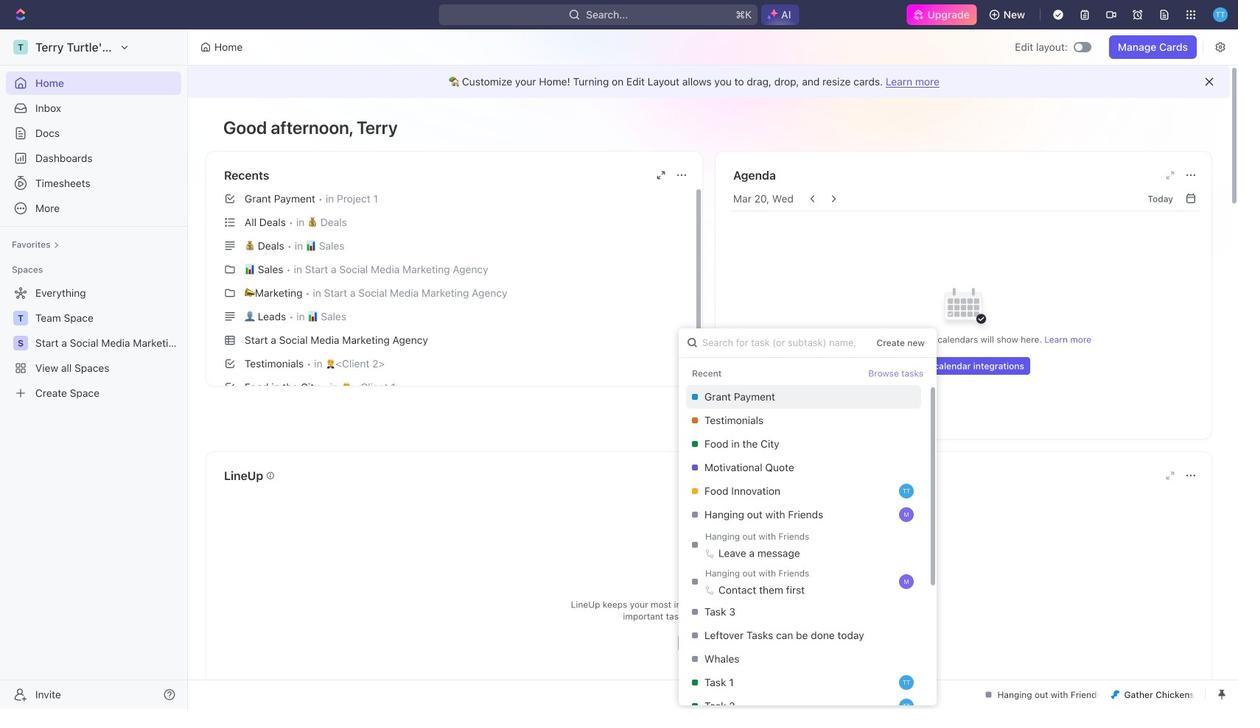 Task type: vqa. For each thing, say whether or not it's contained in the screenshot.
user group image within the Sidebar navigation
no



Task type: locate. For each thing, give the bounding box(es) containing it.
drumstick bite image
[[1111, 691, 1120, 700]]

alert
[[188, 66, 1230, 98]]

sidebar navigation
[[0, 29, 188, 710]]

tree
[[6, 282, 181, 405]]



Task type: describe. For each thing, give the bounding box(es) containing it.
Search for task (or subtask) name, ID, or URL text field
[[679, 329, 871, 358]]

tree inside sidebar navigation
[[6, 282, 181, 405]]



